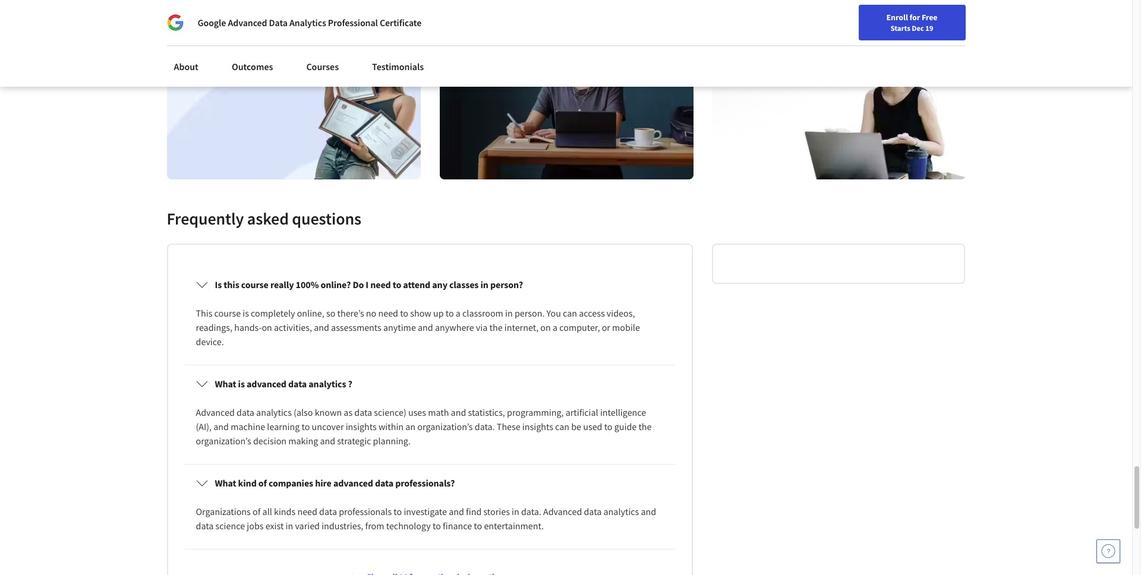 Task type: describe. For each thing, give the bounding box(es) containing it.
career
[[820, 37, 843, 48]]

artificial
[[566, 407, 599, 418]]

google image
[[167, 14, 183, 31]]

videos,
[[607, 307, 635, 319]]

find
[[466, 506, 482, 518]]

is this course really 100% online? do i need to attend any classes in person?
[[215, 279, 523, 291]]

internet,
[[505, 322, 539, 333]]

in inside dropdown button
[[481, 279, 489, 291]]

these
[[497, 421, 521, 433]]

attend
[[403, 279, 431, 291]]

can inside 'this course is completely online, so there's no need to show up to a classroom in person. you can access videos, readings, hands-on activities, and assessments anytime and anywhere via the internet, on a computer, or mobile device.'
[[563, 307, 577, 319]]

free
[[922, 12, 938, 23]]

intelligence
[[600, 407, 646, 418]]

assessments
[[331, 322, 382, 333]]

this course is completely online, so there's no need to show up to a classroom in person. you can access videos, readings, hands-on activities, and assessments anytime and anywhere via the internet, on a computer, or mobile device.
[[196, 307, 642, 348]]

person?
[[490, 279, 523, 291]]

need for i
[[370, 279, 391, 291]]

can inside advanced data analytics (also known as data science) uses math and statistics, programming, artificial intelligence (ai), and machine learning to uncover insights within an organization's data. these insights can be used to guide the organization's decision making and strategic planning.
[[555, 421, 570, 433]]

as
[[344, 407, 353, 418]]

machine
[[231, 421, 265, 433]]

find
[[768, 37, 783, 48]]

(also
[[294, 407, 313, 418]]

analytics
[[290, 17, 326, 29]]

organizations of all kinds need data professionals to investigate and find stories in data. advanced data analytics and data science jobs exist in varied industries, from technology to finance to entertainment.
[[196, 506, 658, 532]]

for link
[[171, 0, 242, 24]]

to right used
[[604, 421, 613, 433]]

online,
[[297, 307, 324, 319]]

your
[[785, 37, 801, 48]]

hands-
[[234, 322, 262, 333]]

industries,
[[322, 520, 363, 532]]

courses
[[306, 61, 339, 73]]

enroll
[[887, 12, 908, 23]]

do
[[353, 279, 364, 291]]

hire
[[315, 477, 332, 489]]

the inside 'this course is completely online, so there's no need to show up to a classroom in person. you can access videos, readings, hands-on activities, and assessments anytime and anywhere via the internet, on a computer, or mobile device.'
[[490, 322, 503, 333]]

what is advanced data analytics ?
[[215, 378, 352, 390]]

science)
[[374, 407, 407, 418]]

uncover
[[312, 421, 344, 433]]

so
[[326, 307, 336, 319]]

(ai),
[[196, 421, 212, 433]]

english
[[904, 37, 933, 49]]

what kind of companies hire advanced data professionals? button
[[186, 467, 673, 500]]

1 on from the left
[[262, 322, 272, 333]]

science
[[216, 520, 245, 532]]

this
[[224, 279, 239, 291]]

asked
[[247, 208, 289, 229]]

kinds
[[274, 506, 296, 518]]

organizations
[[196, 506, 251, 518]]

outcomes link
[[225, 54, 280, 80]]

jobs
[[247, 520, 264, 532]]

data. inside organizations of all kinds need data professionals to investigate and find stories in data. advanced data analytics and data science jobs exist in varied industries, from technology to finance to entertainment.
[[521, 506, 541, 518]]

analytics inside dropdown button
[[309, 378, 346, 390]]

dec
[[912, 23, 924, 33]]

testimonials
[[372, 61, 424, 73]]

computer,
[[560, 322, 600, 333]]

within
[[379, 421, 404, 433]]

guide
[[615, 421, 637, 433]]

learning
[[267, 421, 300, 433]]

0 vertical spatial advanced
[[247, 378, 287, 390]]

is inside 'this course is completely online, so there's no need to show up to a classroom in person. you can access videos, readings, hands-on activities, and assessments anytime and anywhere via the internet, on a computer, or mobile device.'
[[243, 307, 249, 319]]

certificate
[[380, 17, 422, 29]]

google
[[198, 17, 226, 29]]

classes
[[449, 279, 479, 291]]

advanced inside advanced data analytics (also known as data science) uses math and statistics, programming, artificial intelligence (ai), and machine learning to uncover insights within an organization's data. these insights can be used to guide the organization's decision making and strategic planning.
[[196, 407, 235, 418]]

readings,
[[196, 322, 232, 333]]

classroom
[[463, 307, 503, 319]]

to right up
[[446, 307, 454, 319]]

stories
[[484, 506, 510, 518]]

completely
[[251, 307, 295, 319]]

what kind of companies hire advanced data professionals?
[[215, 477, 455, 489]]

new
[[803, 37, 818, 48]]

activities,
[[274, 322, 312, 333]]

0 vertical spatial organization's
[[418, 421, 473, 433]]

0 vertical spatial advanced
[[228, 17, 267, 29]]

to up the making
[[302, 421, 310, 433]]

planning.
[[373, 435, 411, 447]]

courses link
[[299, 54, 346, 80]]

mobile
[[612, 322, 640, 333]]

access
[[579, 307, 605, 319]]

about
[[174, 61, 199, 73]]

person.
[[515, 307, 545, 319]]

frequently
[[167, 208, 244, 229]]

1 insights from the left
[[346, 421, 377, 433]]

of inside organizations of all kinds need data professionals to investigate and find stories in data. advanced data analytics and data science jobs exist in varied industries, from technology to finance to entertainment.
[[253, 506, 261, 518]]

to down 'investigate'
[[433, 520, 441, 532]]

anywhere
[[435, 322, 474, 333]]

is this course really 100% online? do i need to attend any classes in person? button
[[186, 268, 673, 301]]



Task type: locate. For each thing, give the bounding box(es) containing it.
insights down programming,
[[522, 421, 553, 433]]

on down 'completely'
[[262, 322, 272, 333]]

need
[[370, 279, 391, 291], [378, 307, 398, 319], [297, 506, 317, 518]]

what
[[215, 378, 236, 390], [215, 477, 236, 489]]

technology
[[386, 520, 431, 532]]

investigate
[[404, 506, 447, 518]]

data. up entertainment. at the bottom of page
[[521, 506, 541, 518]]

data. inside advanced data analytics (also known as data science) uses math and statistics, programming, artificial intelligence (ai), and machine learning to uncover insights within an organization's data. these insights can be used to guide the organization's decision making and strategic planning.
[[475, 421, 495, 433]]

starts
[[891, 23, 911, 33]]

need right i
[[370, 279, 391, 291]]

the right via
[[490, 322, 503, 333]]

data.
[[475, 421, 495, 433], [521, 506, 541, 518]]

professionals
[[339, 506, 392, 518]]

find your new career
[[768, 37, 843, 48]]

0 horizontal spatial a
[[456, 307, 461, 319]]

kind
[[238, 477, 257, 489]]

0 horizontal spatial advanced
[[247, 378, 287, 390]]

1 horizontal spatial analytics
[[309, 378, 346, 390]]

0 vertical spatial is
[[243, 307, 249, 319]]

need right no
[[378, 307, 398, 319]]

need for no
[[378, 307, 398, 319]]

to down 'find'
[[474, 520, 482, 532]]

0 vertical spatial analytics
[[309, 378, 346, 390]]

is
[[215, 279, 222, 291]]

a up anywhere
[[456, 307, 461, 319]]

i
[[366, 279, 369, 291]]

0 horizontal spatial insights
[[346, 421, 377, 433]]

1 vertical spatial a
[[553, 322, 558, 333]]

find your new career link
[[762, 36, 849, 51]]

?
[[348, 378, 352, 390]]

of right the kind
[[259, 477, 267, 489]]

to up anytime
[[400, 307, 408, 319]]

for
[[910, 12, 920, 23]]

on down 'you'
[[541, 322, 551, 333]]

enroll for free starts dec 19
[[887, 12, 938, 33]]

of
[[259, 477, 267, 489], [253, 506, 261, 518]]

the right guide
[[639, 421, 652, 433]]

no
[[366, 307, 376, 319]]

0 vertical spatial what
[[215, 378, 236, 390]]

to left attend
[[393, 279, 401, 291]]

1 horizontal spatial the
[[639, 421, 652, 433]]

0 vertical spatial course
[[241, 279, 269, 291]]

2 what from the top
[[215, 477, 236, 489]]

programming,
[[507, 407, 564, 418]]

organization's down (ai), on the bottom left of page
[[196, 435, 251, 447]]

1 vertical spatial need
[[378, 307, 398, 319]]

need inside organizations of all kinds need data professionals to investigate and find stories in data. advanced data analytics and data science jobs exist in varied industries, from technology to finance to entertainment.
[[297, 506, 317, 518]]

analytics
[[309, 378, 346, 390], [256, 407, 292, 418], [604, 506, 639, 518]]

0 vertical spatial of
[[259, 477, 267, 489]]

used
[[583, 421, 603, 433]]

what down the device.
[[215, 378, 236, 390]]

what left the kind
[[215, 477, 236, 489]]

1 vertical spatial can
[[555, 421, 570, 433]]

statistics,
[[468, 407, 505, 418]]

to inside dropdown button
[[393, 279, 401, 291]]

analytics inside organizations of all kinds need data professionals to investigate and find stories in data. advanced data analytics and data science jobs exist in varied industries, from technology to finance to entertainment.
[[604, 506, 639, 518]]

data. down statistics,
[[475, 421, 495, 433]]

1 horizontal spatial on
[[541, 322, 551, 333]]

and
[[314, 322, 329, 333], [418, 322, 433, 333], [451, 407, 466, 418], [214, 421, 229, 433], [320, 435, 335, 447], [449, 506, 464, 518], [641, 506, 656, 518]]

about link
[[167, 54, 206, 80]]

2 horizontal spatial analytics
[[604, 506, 639, 518]]

making
[[288, 435, 318, 447]]

help center image
[[1102, 545, 1116, 559]]

1 horizontal spatial advanced
[[333, 477, 373, 489]]

any
[[432, 279, 448, 291]]

testimonials link
[[365, 54, 431, 80]]

on
[[262, 322, 272, 333], [541, 322, 551, 333]]

advanced up learning
[[247, 378, 287, 390]]

shopping cart: 1 item image
[[855, 33, 877, 52]]

advanced inside organizations of all kinds need data professionals to investigate and find stories in data. advanced data analytics and data science jobs exist in varied industries, from technology to finance to entertainment.
[[543, 506, 582, 518]]

advanced up (ai), on the bottom left of page
[[196, 407, 235, 418]]

organization's down math
[[418, 421, 473, 433]]

1 vertical spatial analytics
[[256, 407, 292, 418]]

what for what is advanced data analytics ?
[[215, 378, 236, 390]]

via
[[476, 322, 488, 333]]

in right classes
[[481, 279, 489, 291]]

1 vertical spatial data.
[[521, 506, 541, 518]]

0 horizontal spatial organization's
[[196, 435, 251, 447]]

questions
[[292, 208, 362, 229]]

uses
[[408, 407, 426, 418]]

1 vertical spatial the
[[639, 421, 652, 433]]

in inside 'this course is completely online, so there's no need to show up to a classroom in person. you can access videos, readings, hands-on activities, and assessments anytime and anywhere via the internet, on a computer, or mobile device.'
[[505, 307, 513, 319]]

None search field
[[169, 31, 455, 55]]

is inside dropdown button
[[238, 378, 245, 390]]

up
[[433, 307, 444, 319]]

or
[[602, 322, 611, 333]]

collapsed list
[[182, 264, 678, 575]]

course up readings,
[[214, 307, 241, 319]]

from
[[365, 520, 384, 532]]

advanced
[[247, 378, 287, 390], [333, 477, 373, 489]]

device.
[[196, 336, 224, 348]]

1 what from the top
[[215, 378, 236, 390]]

advanced left data
[[228, 17, 267, 29]]

math
[[428, 407, 449, 418]]

1 vertical spatial of
[[253, 506, 261, 518]]

a down 'you'
[[553, 322, 558, 333]]

finance
[[443, 520, 472, 532]]

can right 'you'
[[563, 307, 577, 319]]

2 insights from the left
[[522, 421, 553, 433]]

of left all
[[253, 506, 261, 518]]

0 vertical spatial the
[[490, 322, 503, 333]]

0 vertical spatial can
[[563, 307, 577, 319]]

this
[[196, 307, 212, 319]]

1 vertical spatial what
[[215, 477, 236, 489]]

what is advanced data analytics ? button
[[186, 367, 673, 401]]

need inside dropdown button
[[370, 279, 391, 291]]

0 vertical spatial need
[[370, 279, 391, 291]]

0 horizontal spatial on
[[262, 322, 272, 333]]

0 horizontal spatial the
[[490, 322, 503, 333]]

really
[[270, 279, 294, 291]]

2 vertical spatial analytics
[[604, 506, 639, 518]]

english button
[[883, 24, 955, 62]]

online?
[[321, 279, 351, 291]]

1 horizontal spatial data.
[[521, 506, 541, 518]]

there's
[[337, 307, 364, 319]]

what for what kind of companies hire advanced data professionals?
[[215, 477, 236, 489]]

an
[[406, 421, 416, 433]]

be
[[571, 421, 581, 433]]

strategic
[[337, 435, 371, 447]]

insights up strategic
[[346, 421, 377, 433]]

you
[[547, 307, 561, 319]]

0 vertical spatial a
[[456, 307, 461, 319]]

outcomes
[[232, 61, 273, 73]]

2 on from the left
[[541, 322, 551, 333]]

is up "machine"
[[238, 378, 245, 390]]

all
[[263, 506, 272, 518]]

course inside dropdown button
[[241, 279, 269, 291]]

data
[[269, 17, 288, 29]]

in up entertainment. at the bottom of page
[[512, 506, 519, 518]]

is up hands-
[[243, 307, 249, 319]]

course right this
[[241, 279, 269, 291]]

need up the varied
[[297, 506, 317, 518]]

varied
[[295, 520, 320, 532]]

0 horizontal spatial analytics
[[256, 407, 292, 418]]

1 horizontal spatial organization's
[[418, 421, 473, 433]]

is
[[243, 307, 249, 319], [238, 378, 245, 390]]

0 horizontal spatial data.
[[475, 421, 495, 433]]

google advanced data analytics professional certificate
[[198, 17, 422, 29]]

a
[[456, 307, 461, 319], [553, 322, 558, 333]]

analytics inside advanced data analytics (also known as data science) uses math and statistics, programming, artificial intelligence (ai), and machine learning to uncover insights within an organization's data. these insights can be used to guide the organization's decision making and strategic planning.
[[256, 407, 292, 418]]

1 vertical spatial is
[[238, 378, 245, 390]]

exist
[[266, 520, 284, 532]]

to up technology
[[394, 506, 402, 518]]

19
[[926, 23, 934, 33]]

organization's
[[418, 421, 473, 433], [196, 435, 251, 447]]

the
[[490, 322, 503, 333], [639, 421, 652, 433]]

advanced data analytics (also known as data science) uses math and statistics, programming, artificial intelligence (ai), and machine learning to uncover insights within an organization's data. these insights can be used to guide the organization's decision making and strategic planning.
[[196, 407, 654, 447]]

1 horizontal spatial insights
[[522, 421, 553, 433]]

2 vertical spatial advanced
[[543, 506, 582, 518]]

the inside advanced data analytics (also known as data science) uses math and statistics, programming, artificial intelligence (ai), and machine learning to uncover insights within an organization's data. these insights can be used to guide the organization's decision making and strategic planning.
[[639, 421, 652, 433]]

anytime
[[383, 322, 416, 333]]

need inside 'this course is completely online, so there's no need to show up to a classroom in person. you can access videos, readings, hands-on activities, and assessments anytime and anywhere via the internet, on a computer, or mobile device.'
[[378, 307, 398, 319]]

insights
[[346, 421, 377, 433], [522, 421, 553, 433]]

2 vertical spatial need
[[297, 506, 317, 518]]

1 horizontal spatial a
[[553, 322, 558, 333]]

decision
[[253, 435, 287, 447]]

advanced right hire
[[333, 477, 373, 489]]

advanced up entertainment. at the bottom of page
[[543, 506, 582, 518]]

of inside what kind of companies hire advanced data professionals? dropdown button
[[259, 477, 267, 489]]

professional
[[328, 17, 378, 29]]

in right exist
[[286, 520, 293, 532]]

companies
[[269, 477, 313, 489]]

in up internet,
[[505, 307, 513, 319]]

1 vertical spatial course
[[214, 307, 241, 319]]

course
[[241, 279, 269, 291], [214, 307, 241, 319]]

0 vertical spatial data.
[[475, 421, 495, 433]]

can left be
[[555, 421, 570, 433]]

1 vertical spatial advanced
[[196, 407, 235, 418]]

course inside 'this course is completely online, so there's no need to show up to a classroom in person. you can access videos, readings, hands-on activities, and assessments anytime and anywhere via the internet, on a computer, or mobile device.'
[[214, 307, 241, 319]]

professionals?
[[395, 477, 455, 489]]

1 vertical spatial organization's
[[196, 435, 251, 447]]

1 vertical spatial advanced
[[333, 477, 373, 489]]

to
[[393, 279, 401, 291], [400, 307, 408, 319], [446, 307, 454, 319], [302, 421, 310, 433], [604, 421, 613, 433], [394, 506, 402, 518], [433, 520, 441, 532], [474, 520, 482, 532]]



Task type: vqa. For each thing, say whether or not it's contained in the screenshot.
System at right
no



